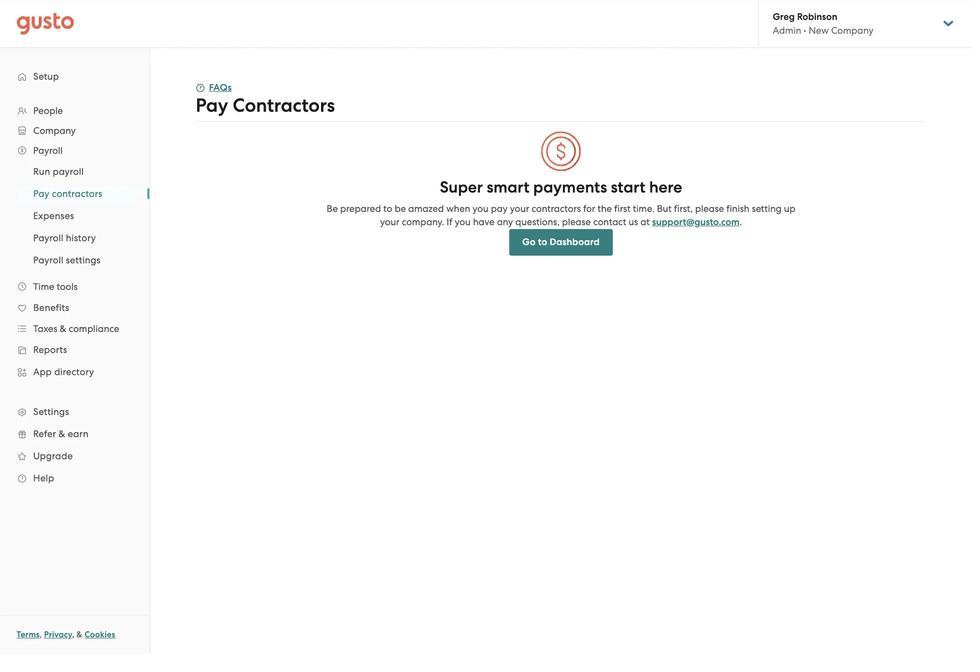 Task type: locate. For each thing, give the bounding box(es) containing it.
& left earn
[[59, 429, 65, 440]]

privacy
[[44, 630, 72, 640]]

payroll settings link
[[20, 250, 139, 270]]

1 horizontal spatial ,
[[72, 630, 74, 640]]

questions,
[[516, 217, 560, 228]]

greg robinson admin • new company
[[773, 11, 874, 36]]

contact
[[594, 217, 627, 228]]

go to dashboard link
[[509, 229, 613, 256]]

payroll up run
[[33, 145, 63, 156]]

1 vertical spatial payroll
[[33, 233, 63, 244]]

payroll
[[53, 166, 84, 177]]

home image
[[17, 12, 74, 35]]

taxes & compliance
[[33, 324, 119, 335]]

go
[[523, 237, 536, 248]]

benefits link
[[11, 298, 139, 318]]

payroll inside dropdown button
[[33, 145, 63, 156]]

terms link
[[17, 630, 40, 640]]

please
[[696, 203, 725, 214], [562, 217, 591, 228]]

earn
[[68, 429, 89, 440]]

1 payroll from the top
[[33, 145, 63, 156]]

your down be
[[380, 217, 400, 228]]

0 vertical spatial &
[[60, 324, 66, 335]]

be
[[327, 203, 338, 214]]

0 vertical spatial you
[[473, 203, 489, 214]]

1 horizontal spatial contractors
[[532, 203, 581, 214]]

1 vertical spatial please
[[562, 217, 591, 228]]

1 horizontal spatial pay
[[196, 94, 228, 117]]

1 vertical spatial your
[[380, 217, 400, 228]]

super
[[440, 178, 483, 197]]

company
[[832, 25, 874, 36], [33, 125, 76, 136]]

0 vertical spatial contractors
[[52, 188, 102, 199]]

when
[[447, 203, 471, 214]]

gusto navigation element
[[0, 48, 150, 507]]

payments
[[534, 178, 608, 197]]

pay
[[196, 94, 228, 117], [33, 188, 49, 199]]

payroll for payroll history
[[33, 233, 63, 244]]

your
[[510, 203, 530, 214], [380, 217, 400, 228]]

history
[[66, 233, 96, 244]]

, left cookies button
[[72, 630, 74, 640]]

& inside dropdown button
[[60, 324, 66, 335]]

people
[[33, 105, 63, 116]]

1 , from the left
[[40, 630, 42, 640]]

support@gusto.com .
[[653, 217, 743, 228]]

1 list from the top
[[0, 101, 150, 490]]

run
[[33, 166, 50, 177]]

help
[[33, 473, 54, 484]]

1 horizontal spatial you
[[473, 203, 489, 214]]

go to dashboard
[[523, 237, 600, 248]]

please down for
[[562, 217, 591, 228]]

your up any
[[510, 203, 530, 214]]

company inside dropdown button
[[33, 125, 76, 136]]

to inside go to dashboard link
[[538, 237, 548, 248]]

to right the go on the right top of the page
[[538, 237, 548, 248]]

time
[[33, 281, 54, 293]]

& right taxes
[[60, 324, 66, 335]]

privacy link
[[44, 630, 72, 640]]

1 horizontal spatial your
[[510, 203, 530, 214]]

refer
[[33, 429, 56, 440]]

0 horizontal spatial please
[[562, 217, 591, 228]]

pay for pay contractors
[[196, 94, 228, 117]]

1 vertical spatial to
[[538, 237, 548, 248]]

pay down the faqs
[[196, 94, 228, 117]]

company down people
[[33, 125, 76, 136]]

0 horizontal spatial pay
[[33, 188, 49, 199]]

to
[[384, 203, 393, 214], [538, 237, 548, 248]]

help link
[[11, 469, 139, 489]]

1 vertical spatial &
[[59, 429, 65, 440]]

prepared
[[340, 203, 381, 214]]

up
[[785, 203, 796, 214]]

please up support@gusto.com .
[[696, 203, 725, 214]]

app directory
[[33, 367, 94, 378]]

terms , privacy , & cookies
[[17, 630, 115, 640]]

settings
[[66, 255, 101, 266]]

,
[[40, 630, 42, 640], [72, 630, 74, 640]]

3 payroll from the top
[[33, 255, 63, 266]]

2 list from the top
[[0, 161, 150, 271]]

0 horizontal spatial ,
[[40, 630, 42, 640]]

if
[[447, 217, 453, 228]]

payroll
[[33, 145, 63, 156], [33, 233, 63, 244], [33, 255, 63, 266]]

smart
[[487, 178, 530, 197]]

1 horizontal spatial company
[[832, 25, 874, 36]]

0 vertical spatial to
[[384, 203, 393, 214]]

& left cookies button
[[76, 630, 83, 640]]

refer & earn
[[33, 429, 89, 440]]

cookies
[[85, 630, 115, 640]]

contractors down run payroll link
[[52, 188, 102, 199]]

1 vertical spatial you
[[455, 217, 471, 228]]

pay down run
[[33, 188, 49, 199]]

settings link
[[11, 402, 139, 422]]

contractors down super smart payments start here
[[532, 203, 581, 214]]

0 horizontal spatial to
[[384, 203, 393, 214]]

contractors
[[233, 94, 335, 117]]

finish
[[727, 203, 750, 214]]

you up have
[[473, 203, 489, 214]]

you right if
[[455, 217, 471, 228]]

1 vertical spatial company
[[33, 125, 76, 136]]

you
[[473, 203, 489, 214], [455, 217, 471, 228]]

payroll down expenses
[[33, 233, 63, 244]]

but
[[657, 203, 672, 214]]

1 horizontal spatial to
[[538, 237, 548, 248]]

1 vertical spatial contractors
[[532, 203, 581, 214]]

pay inside gusto navigation element
[[33, 188, 49, 199]]

0 vertical spatial please
[[696, 203, 725, 214]]

payroll history link
[[20, 228, 139, 248]]

compliance
[[69, 324, 119, 335]]

0 horizontal spatial company
[[33, 125, 76, 136]]

0 horizontal spatial contractors
[[52, 188, 102, 199]]

&
[[60, 324, 66, 335], [59, 429, 65, 440], [76, 630, 83, 640]]

2 vertical spatial &
[[76, 630, 83, 640]]

upgrade
[[33, 451, 73, 462]]

contractors
[[52, 188, 102, 199], [532, 203, 581, 214]]

0 vertical spatial payroll
[[33, 145, 63, 156]]

2 payroll from the top
[[33, 233, 63, 244]]

0 vertical spatial company
[[832, 25, 874, 36]]

pay for pay contractors
[[33, 188, 49, 199]]

to left be
[[384, 203, 393, 214]]

expenses link
[[20, 206, 139, 226]]

faqs
[[209, 82, 232, 94]]

company right new at right
[[832, 25, 874, 36]]

2 , from the left
[[72, 630, 74, 640]]

, left privacy link
[[40, 630, 42, 640]]

at
[[641, 217, 650, 228]]

time tools button
[[11, 277, 139, 297]]

1 horizontal spatial please
[[696, 203, 725, 214]]

2 vertical spatial payroll
[[33, 255, 63, 266]]

app
[[33, 367, 52, 378]]

0 vertical spatial pay
[[196, 94, 228, 117]]

list
[[0, 101, 150, 490], [0, 161, 150, 271]]

1 vertical spatial pay
[[33, 188, 49, 199]]

payroll up time
[[33, 255, 63, 266]]

greg
[[773, 11, 795, 23]]



Task type: describe. For each thing, give the bounding box(es) containing it.
.
[[740, 217, 743, 228]]

setup
[[33, 71, 59, 82]]

amazed
[[409, 203, 444, 214]]

robinson
[[798, 11, 838, 23]]

support@gusto.com link
[[653, 217, 740, 228]]

reports link
[[11, 340, 139, 360]]

& for compliance
[[60, 324, 66, 335]]

new
[[809, 25, 829, 36]]

directory
[[54, 367, 94, 378]]

list containing run payroll
[[0, 161, 150, 271]]

illustration of a coin image
[[541, 131, 582, 172]]

faqs button
[[196, 81, 232, 95]]

company.
[[402, 217, 445, 228]]

be prepared to be amazed when you pay your contractors for the first time. but first, please finish setting up your company. if you have any questions, please contact us at
[[327, 203, 796, 228]]

contractors inside be prepared to be amazed when you pay your contractors for the first time. but first, please finish setting up your company. if you have any questions, please contact us at
[[532, 203, 581, 214]]

to inside be prepared to be amazed when you pay your contractors for the first time. but first, please finish setting up your company. if you have any questions, please contact us at
[[384, 203, 393, 214]]

0 horizontal spatial your
[[380, 217, 400, 228]]

pay contractors
[[196, 94, 335, 117]]

payroll history
[[33, 233, 96, 244]]

time tools
[[33, 281, 78, 293]]

company inside greg robinson admin • new company
[[832, 25, 874, 36]]

taxes & compliance button
[[11, 319, 139, 339]]

& for earn
[[59, 429, 65, 440]]

•
[[804, 25, 807, 36]]

0 horizontal spatial you
[[455, 217, 471, 228]]

0 vertical spatial your
[[510, 203, 530, 214]]

taxes
[[33, 324, 57, 335]]

company button
[[11, 121, 139, 141]]

admin
[[773, 25, 802, 36]]

have
[[473, 217, 495, 228]]

people button
[[11, 101, 139, 121]]

run payroll
[[33, 166, 84, 177]]

for
[[584, 203, 596, 214]]

settings
[[33, 407, 69, 418]]

first,
[[675, 203, 693, 214]]

contractors inside gusto navigation element
[[52, 188, 102, 199]]

expenses
[[33, 211, 74, 222]]

first
[[615, 203, 631, 214]]

benefits
[[33, 302, 69, 314]]

tools
[[57, 281, 78, 293]]

time.
[[633, 203, 655, 214]]

payroll settings
[[33, 255, 101, 266]]

setup link
[[11, 66, 139, 86]]

list containing people
[[0, 101, 150, 490]]

setting
[[752, 203, 782, 214]]

upgrade link
[[11, 447, 139, 466]]

dashboard
[[550, 237, 600, 248]]

reports
[[33, 345, 67, 356]]

terms
[[17, 630, 40, 640]]

super smart payments start here
[[440, 178, 683, 197]]

run payroll link
[[20, 162, 139, 182]]

payroll for payroll
[[33, 145, 63, 156]]

pay
[[491, 203, 508, 214]]

any
[[497, 217, 514, 228]]

refer & earn link
[[11, 424, 139, 444]]

support@gusto.com
[[653, 217, 740, 228]]

the
[[598, 203, 612, 214]]

pay contractors
[[33, 188, 102, 199]]

payroll button
[[11, 141, 139, 161]]

cookies button
[[85, 629, 115, 642]]

pay contractors link
[[20, 184, 139, 204]]

us
[[629, 217, 639, 228]]

here
[[650, 178, 683, 197]]

payroll for payroll settings
[[33, 255, 63, 266]]

start
[[611, 178, 646, 197]]

be
[[395, 203, 406, 214]]

app directory link
[[11, 362, 139, 382]]



Task type: vqa. For each thing, say whether or not it's contained in the screenshot.
a
no



